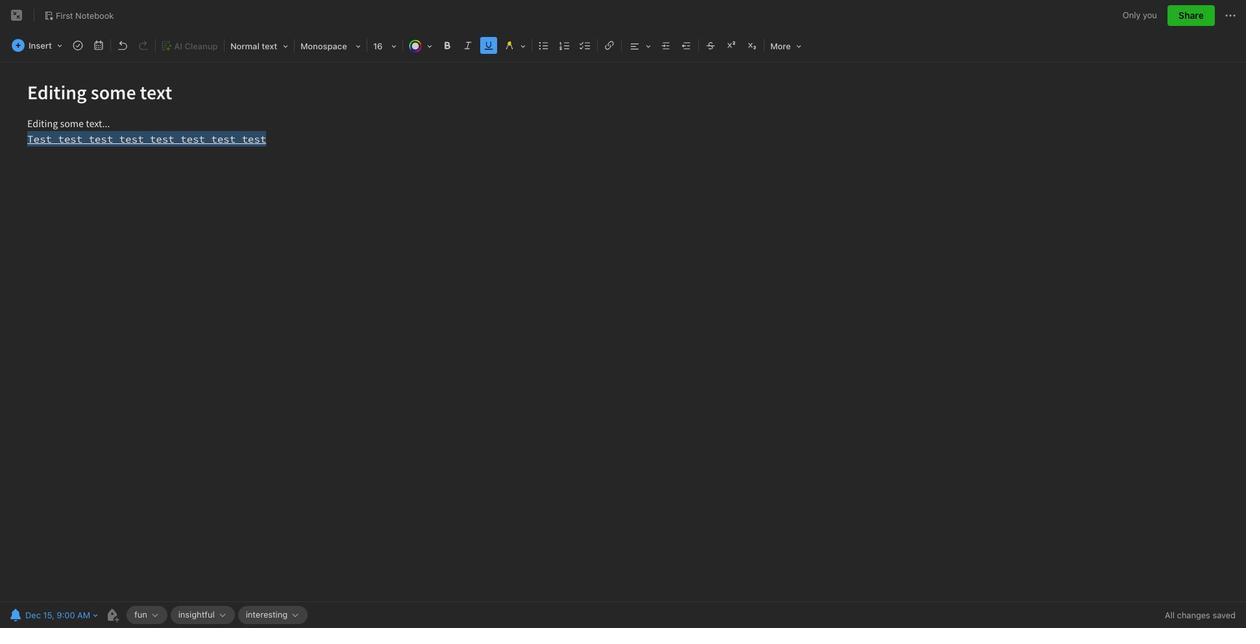 Task type: describe. For each thing, give the bounding box(es) containing it.
Heading level field
[[226, 36, 293, 55]]

Font color field
[[404, 36, 437, 55]]

9:00
[[57, 610, 75, 621]]

first notebook
[[56, 10, 114, 21]]

all changes saved
[[1165, 610, 1236, 621]]

More actions field
[[1223, 5, 1238, 26]]

note window element
[[0, 0, 1246, 628]]

insert
[[29, 40, 52, 51]]

more actions image
[[1223, 8, 1238, 23]]

changes
[[1177, 610, 1210, 621]]

Edit reminder field
[[6, 606, 99, 624]]

Insert field
[[8, 36, 67, 55]]

fun
[[134, 610, 147, 620]]

bulleted list image
[[535, 36, 553, 55]]

fun Tag actions field
[[147, 611, 160, 620]]

dec
[[25, 610, 41, 621]]

italic image
[[459, 36, 477, 55]]

Note Editor text field
[[0, 62, 1246, 602]]

task image
[[69, 36, 87, 55]]

15,
[[43, 610, 54, 621]]

strikethrough image
[[702, 36, 720, 55]]

text
[[262, 41, 277, 51]]

numbered list image
[[556, 36, 574, 55]]

add tag image
[[105, 608, 120, 623]]

Font size field
[[369, 36, 401, 55]]

you
[[1143, 10, 1157, 20]]

only
[[1123, 10, 1141, 20]]

saved
[[1213, 610, 1236, 621]]

interesting Tag actions field
[[288, 611, 300, 620]]

share
[[1179, 10, 1204, 21]]

insightful
[[178, 610, 215, 620]]

share button
[[1168, 5, 1215, 26]]

dec 15, 9:00 am button
[[6, 606, 92, 624]]

Highlight field
[[499, 36, 530, 55]]

superscript image
[[722, 36, 741, 55]]



Task type: vqa. For each thing, say whether or not it's contained in the screenshot.
"search box" within the Main element
no



Task type: locate. For each thing, give the bounding box(es) containing it.
insightful Tag actions field
[[215, 611, 227, 620]]

fun button
[[127, 606, 167, 624]]

normal text
[[230, 41, 277, 51]]

am
[[77, 610, 90, 621]]

collapse note image
[[9, 8, 25, 23]]

outdent image
[[678, 36, 696, 55]]

undo image
[[114, 36, 132, 55]]

notebook
[[75, 10, 114, 21]]

more
[[770, 41, 791, 51]]

insightful button
[[171, 606, 235, 624]]

insert link image
[[600, 36, 619, 55]]

first notebook button
[[40, 6, 118, 25]]

dec 15, 9:00 am
[[25, 610, 90, 621]]

first
[[56, 10, 73, 21]]

all
[[1165, 610, 1175, 621]]

Alignment field
[[623, 36, 656, 55]]

checklist image
[[576, 36, 595, 55]]

More field
[[766, 36, 806, 55]]

Font family field
[[296, 36, 365, 55]]

monospace
[[301, 41, 347, 51]]

only you
[[1123, 10, 1157, 20]]

calendar event image
[[90, 36, 108, 55]]

bold image
[[438, 36, 456, 55]]

interesting button
[[238, 606, 308, 624]]

interesting
[[246, 610, 288, 620]]

normal
[[230, 41, 260, 51]]

16
[[373, 41, 383, 51]]

indent image
[[657, 36, 675, 55]]

subscript image
[[743, 36, 761, 55]]

underline image
[[480, 36, 498, 55]]



